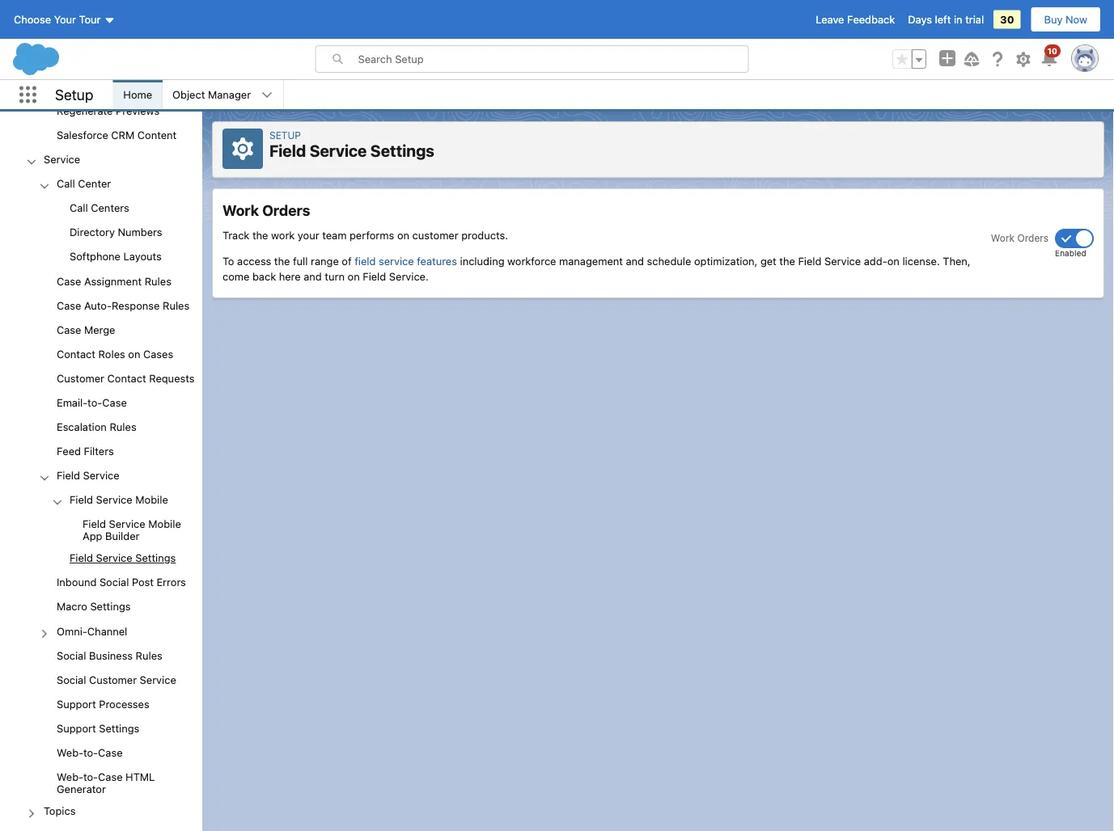Task type: locate. For each thing, give the bounding box(es) containing it.
2 vertical spatial social
[[57, 674, 86, 686]]

track the work your team performs on customer products.
[[223, 229, 508, 241]]

field down feed
[[57, 470, 80, 482]]

call
[[57, 178, 75, 190], [70, 202, 88, 214]]

1 vertical spatial social
[[57, 650, 86, 662]]

call down call center link
[[70, 202, 88, 214]]

2 vertical spatial to-
[[83, 771, 98, 784]]

mobile right builder
[[148, 518, 181, 530]]

group containing call center
[[0, 173, 202, 801]]

0 vertical spatial setup
[[55, 86, 93, 103]]

rules down layouts
[[145, 275, 171, 287]]

to- inside web-to-case html generator
[[83, 771, 98, 784]]

call centers link
[[70, 202, 129, 217]]

the
[[252, 229, 268, 241], [274, 255, 290, 267], [780, 255, 795, 267]]

mobile inside field service mobile app builder
[[148, 518, 181, 530]]

choose
[[14, 13, 51, 25]]

field down field service link
[[70, 494, 93, 506]]

0 vertical spatial call
[[57, 178, 75, 190]]

leave feedback
[[816, 13, 895, 25]]

including
[[460, 255, 505, 267]]

case down softphone
[[57, 275, 81, 287]]

field right get
[[798, 255, 822, 267]]

social
[[99, 577, 129, 589], [57, 650, 86, 662], [57, 674, 86, 686]]

customer down social business rules link
[[89, 674, 137, 686]]

field service settings link
[[70, 552, 176, 567]]

on down the of
[[348, 271, 360, 283]]

group containing call centers
[[0, 197, 202, 270]]

on right roles
[[128, 348, 140, 360]]

home
[[123, 89, 152, 101]]

field inside field service mobile app builder
[[83, 518, 106, 530]]

the left work
[[252, 229, 268, 241]]

back
[[252, 271, 276, 283]]

customer
[[412, 229, 459, 241]]

mobile for field service mobile app builder
[[148, 518, 181, 530]]

web-to-case html generator link
[[57, 771, 202, 796]]

2 support from the top
[[57, 723, 96, 735]]

add-
[[864, 255, 888, 267]]

feedback
[[847, 13, 895, 25]]

center
[[78, 178, 111, 190]]

and down range
[[304, 271, 322, 283]]

web- down support settings link
[[57, 747, 83, 759]]

requests
[[149, 372, 195, 384]]

2 web- from the top
[[57, 771, 83, 784]]

1 horizontal spatial and
[[626, 255, 644, 267]]

optimization,
[[694, 255, 758, 267]]

field down field
[[363, 271, 386, 283]]

case inside web-to-case html generator
[[98, 771, 123, 784]]

0 vertical spatial contact
[[57, 348, 96, 360]]

softphone
[[70, 251, 121, 263]]

1 vertical spatial contact
[[107, 372, 146, 384]]

field down app
[[70, 552, 93, 564]]

get
[[761, 255, 777, 267]]

and left schedule
[[626, 255, 644, 267]]

to- for email-to-case
[[88, 397, 102, 409]]

setup
[[55, 86, 93, 103], [269, 129, 301, 141]]

settings inside tree item
[[135, 552, 176, 564]]

0 horizontal spatial work orders
[[223, 202, 310, 219]]

inbound social post errors link
[[57, 577, 186, 591]]

support up the support settings
[[57, 698, 96, 710]]

macro settings
[[57, 601, 131, 613]]

schedule
[[647, 255, 691, 267]]

here
[[279, 271, 301, 283]]

to- up escalation rules in the left bottom of the page
[[88, 397, 102, 409]]

orders for to access the full range of
[[262, 202, 310, 219]]

0 vertical spatial work
[[223, 202, 259, 219]]

web- inside web-to-case html generator
[[57, 771, 83, 784]]

support up web-to-case
[[57, 723, 96, 735]]

1 vertical spatial web-
[[57, 771, 83, 784]]

2 horizontal spatial the
[[780, 255, 795, 267]]

html
[[126, 771, 155, 784]]

object manager
[[172, 89, 251, 101]]

field service mobile tree item
[[0, 489, 202, 547]]

to- down web-to-case link
[[83, 771, 98, 784]]

to- for web-to-case
[[83, 747, 98, 759]]

field
[[355, 255, 376, 267]]

1 vertical spatial mobile
[[148, 518, 181, 530]]

to- inside "link"
[[88, 397, 102, 409]]

service inside including workforce management and schedule optimization, get the field service add-on license. then, come back here and turn on field service.
[[825, 255, 861, 267]]

1 horizontal spatial work
[[991, 232, 1015, 244]]

support processes
[[57, 698, 149, 710]]

field down the field service mobile link
[[83, 518, 106, 530]]

call for call centers
[[70, 202, 88, 214]]

merge
[[84, 324, 115, 336]]

content
[[137, 129, 177, 141]]

softphone layouts
[[70, 251, 162, 263]]

roles
[[98, 348, 125, 360]]

trial
[[966, 13, 984, 25]]

1 horizontal spatial work orders
[[991, 232, 1049, 244]]

social up support processes
[[57, 674, 86, 686]]

web-to-case
[[57, 747, 123, 759]]

business
[[89, 650, 133, 662]]

field down setup link
[[269, 141, 306, 160]]

1 horizontal spatial the
[[274, 255, 290, 267]]

on
[[397, 229, 410, 241], [888, 255, 900, 267], [348, 271, 360, 283], [128, 348, 140, 360]]

setup inside setup field service settings
[[269, 129, 301, 141]]

web-
[[57, 747, 83, 759], [57, 771, 83, 784]]

work orders
[[223, 202, 310, 219], [991, 232, 1049, 244]]

1 horizontal spatial setup
[[269, 129, 301, 141]]

service
[[379, 255, 414, 267]]

previews
[[116, 105, 160, 117]]

tour
[[79, 13, 101, 25]]

home link
[[114, 80, 162, 109]]

service inside field service mobile app builder
[[109, 518, 145, 530]]

case merge link
[[57, 324, 115, 338]]

the right get
[[780, 255, 795, 267]]

call down service link
[[57, 178, 75, 190]]

builder
[[105, 530, 140, 543]]

field service settings tree item
[[0, 547, 202, 572]]

1 vertical spatial to-
[[83, 747, 98, 759]]

customer contact requests
[[57, 372, 195, 384]]

0 vertical spatial support
[[57, 698, 96, 710]]

field service mobile link
[[70, 494, 168, 509]]

features
[[417, 255, 457, 267]]

contact down 'case merge' link
[[57, 348, 96, 360]]

work for enabled
[[991, 232, 1015, 244]]

0 horizontal spatial the
[[252, 229, 268, 241]]

1 vertical spatial work orders
[[991, 232, 1049, 244]]

directory numbers link
[[70, 226, 162, 241]]

0 vertical spatial work orders
[[223, 202, 310, 219]]

0 vertical spatial customer
[[57, 372, 104, 384]]

case down customer contact requests link at top
[[102, 397, 127, 409]]

omni-
[[57, 625, 87, 637]]

1 vertical spatial orders
[[1017, 232, 1049, 244]]

and
[[626, 255, 644, 267], [304, 271, 322, 283]]

post
[[132, 577, 154, 589]]

group containing field service mobile
[[0, 489, 202, 572]]

turn
[[325, 271, 345, 283]]

mobile up field service mobile app builder link
[[135, 494, 168, 506]]

support for support settings
[[57, 723, 96, 735]]

1 web- from the top
[[57, 747, 83, 759]]

0 horizontal spatial work
[[223, 202, 259, 219]]

0 vertical spatial mobile
[[135, 494, 168, 506]]

call center link
[[57, 178, 111, 192]]

web- for web-to-case html generator
[[57, 771, 83, 784]]

1 vertical spatial call
[[70, 202, 88, 214]]

1 support from the top
[[57, 698, 96, 710]]

0 horizontal spatial setup
[[55, 86, 93, 103]]

choose your tour
[[14, 13, 101, 25]]

email-to-case
[[57, 397, 127, 409]]

social down omni-
[[57, 650, 86, 662]]

crm
[[111, 129, 135, 141]]

the up the here at the left of the page
[[274, 255, 290, 267]]

days left in trial
[[908, 13, 984, 25]]

service tree item
[[0, 148, 202, 801]]

1 vertical spatial work
[[991, 232, 1015, 244]]

work for to access the full range of
[[223, 202, 259, 219]]

case auto-response rules link
[[57, 299, 190, 314]]

customer contact requests link
[[57, 372, 195, 387]]

1 horizontal spatial orders
[[1017, 232, 1049, 244]]

customer
[[57, 372, 104, 384], [89, 674, 137, 686]]

to- down support settings link
[[83, 747, 98, 759]]

contact
[[57, 348, 96, 360], [107, 372, 146, 384]]

0 vertical spatial web-
[[57, 747, 83, 759]]

0 vertical spatial to-
[[88, 397, 102, 409]]

mobile inside the field service mobile link
[[135, 494, 168, 506]]

case left merge
[[57, 324, 81, 336]]

contact down the contact roles on cases link
[[107, 372, 146, 384]]

of
[[342, 255, 352, 267]]

0 vertical spatial orders
[[262, 202, 310, 219]]

group
[[0, 0, 202, 825], [0, 0, 202, 148], [893, 49, 927, 69], [0, 173, 202, 801], [0, 197, 202, 270], [0, 489, 202, 572]]

mobile for field service mobile
[[135, 494, 168, 506]]

web- for web-to-case
[[57, 747, 83, 759]]

case
[[57, 275, 81, 287], [57, 299, 81, 311], [57, 324, 81, 336], [102, 397, 127, 409], [98, 747, 123, 759], [98, 771, 123, 784]]

customer up email-
[[57, 372, 104, 384]]

work orders for to access the full range of
[[223, 202, 310, 219]]

web- down web-to-case link
[[57, 771, 83, 784]]

access
[[237, 255, 271, 267]]

social down field service settings link
[[99, 577, 129, 589]]

choose your tour button
[[13, 6, 116, 32]]

1 vertical spatial and
[[304, 271, 322, 283]]

case left html
[[98, 771, 123, 784]]

1 vertical spatial customer
[[89, 674, 137, 686]]

1 vertical spatial setup
[[269, 129, 301, 141]]

social for customer
[[57, 674, 86, 686]]

topics
[[44, 805, 76, 818]]

settings inside "link"
[[90, 601, 131, 613]]

0 horizontal spatial orders
[[262, 202, 310, 219]]

escalation
[[57, 421, 107, 433]]

regenerate
[[57, 105, 113, 117]]

1 vertical spatial support
[[57, 723, 96, 735]]

Search Setup text field
[[358, 46, 748, 72]]



Task type: vqa. For each thing, say whether or not it's contained in the screenshot.
'permission sets' link at the left of page
no



Task type: describe. For each thing, give the bounding box(es) containing it.
management
[[559, 255, 623, 267]]

errors
[[157, 577, 186, 589]]

social customer service
[[57, 674, 176, 686]]

support settings
[[57, 723, 139, 735]]

case down support settings link
[[98, 747, 123, 759]]

channel
[[87, 625, 127, 637]]

0 horizontal spatial and
[[304, 271, 322, 283]]

call for call center
[[57, 178, 75, 190]]

call centers
[[70, 202, 129, 214]]

support settings link
[[57, 723, 139, 737]]

license.
[[903, 255, 940, 267]]

feed filters link
[[57, 445, 114, 460]]

30
[[1000, 13, 1014, 25]]

field service features link
[[355, 255, 457, 267]]

come
[[223, 271, 250, 283]]

numbers
[[118, 226, 162, 238]]

escalation rules
[[57, 421, 137, 433]]

1 horizontal spatial contact
[[107, 372, 146, 384]]

days
[[908, 13, 932, 25]]

omni-channel link
[[57, 625, 127, 640]]

regenerate previews
[[57, 105, 160, 117]]

buy now
[[1044, 13, 1088, 25]]

on inside service tree item
[[128, 348, 140, 360]]

layouts
[[123, 251, 162, 263]]

directory numbers
[[70, 226, 162, 238]]

support processes link
[[57, 698, 149, 713]]

service inside setup field service settings
[[310, 141, 367, 160]]

manager
[[208, 89, 251, 101]]

leave feedback link
[[816, 13, 895, 25]]

inbound
[[57, 577, 97, 589]]

rules up filters
[[110, 421, 137, 433]]

0 vertical spatial social
[[99, 577, 129, 589]]

support for support processes
[[57, 698, 96, 710]]

social business rules
[[57, 650, 163, 662]]

call center tree item
[[0, 173, 202, 270]]

rules right response
[[163, 299, 190, 311]]

app
[[83, 530, 102, 543]]

to- for web-to-case html generator
[[83, 771, 98, 784]]

leave
[[816, 13, 844, 25]]

track
[[223, 229, 250, 241]]

assignment
[[84, 275, 142, 287]]

case assignment rules link
[[57, 275, 171, 290]]

field service link
[[57, 470, 120, 484]]

the inside including workforce management and schedule optimization, get the field service add-on license. then, come back here and turn on field service.
[[780, 255, 795, 267]]

omni-channel
[[57, 625, 127, 637]]

setup field service settings
[[269, 129, 435, 160]]

directory
[[70, 226, 115, 238]]

on left license.
[[888, 255, 900, 267]]

macro settings link
[[57, 601, 131, 616]]

setup for setup field service settings
[[269, 129, 301, 141]]

email-
[[57, 397, 88, 409]]

cases
[[143, 348, 173, 360]]

case assignment rules
[[57, 275, 171, 287]]

generator
[[57, 784, 106, 796]]

left
[[935, 13, 951, 25]]

your
[[298, 229, 319, 241]]

feed filters
[[57, 445, 114, 457]]

work orders for enabled
[[991, 232, 1049, 244]]

macro
[[57, 601, 87, 613]]

case left the auto-
[[57, 299, 81, 311]]

feed
[[57, 445, 81, 457]]

field service
[[57, 470, 120, 482]]

web-to-case html generator
[[57, 771, 155, 796]]

in
[[954, 13, 963, 25]]

salesforce crm content
[[57, 129, 177, 141]]

social for business
[[57, 650, 86, 662]]

web-to-case link
[[57, 747, 123, 762]]

now
[[1066, 13, 1088, 25]]

0 vertical spatial and
[[626, 255, 644, 267]]

setup for setup
[[55, 86, 93, 103]]

setup link
[[269, 129, 301, 141]]

products.
[[461, 229, 508, 241]]

field service mobile
[[70, 494, 168, 506]]

settings inside setup field service settings
[[370, 141, 435, 160]]

filters
[[84, 445, 114, 457]]

range
[[311, 255, 339, 267]]

enabled
[[1055, 248, 1087, 258]]

email-to-case link
[[57, 397, 127, 411]]

on up field service features link in the top left of the page
[[397, 229, 410, 241]]

customer inside social customer service link
[[89, 674, 137, 686]]

response
[[112, 299, 160, 311]]

work
[[271, 229, 295, 241]]

performs
[[350, 229, 394, 241]]

centers
[[91, 202, 129, 214]]

field inside setup field service settings
[[269, 141, 306, 160]]

field service mobile app builder
[[83, 518, 181, 543]]

salesforce
[[57, 129, 108, 141]]

service link
[[44, 153, 80, 168]]

rules right 'business'
[[136, 650, 163, 662]]

service.
[[389, 271, 429, 283]]

case inside "link"
[[102, 397, 127, 409]]

call center
[[57, 178, 111, 190]]

0 horizontal spatial contact
[[57, 348, 96, 360]]

orders for enabled
[[1017, 232, 1049, 244]]

10 button
[[1040, 45, 1061, 69]]

team
[[322, 229, 347, 241]]

buy
[[1044, 13, 1063, 25]]

customer inside customer contact requests link
[[57, 372, 104, 384]]

then,
[[943, 255, 971, 267]]

case merge
[[57, 324, 115, 336]]

social customer service link
[[57, 674, 176, 689]]

escalation rules link
[[57, 421, 137, 436]]

processes
[[99, 698, 149, 710]]

field service tree item
[[0, 465, 202, 572]]



